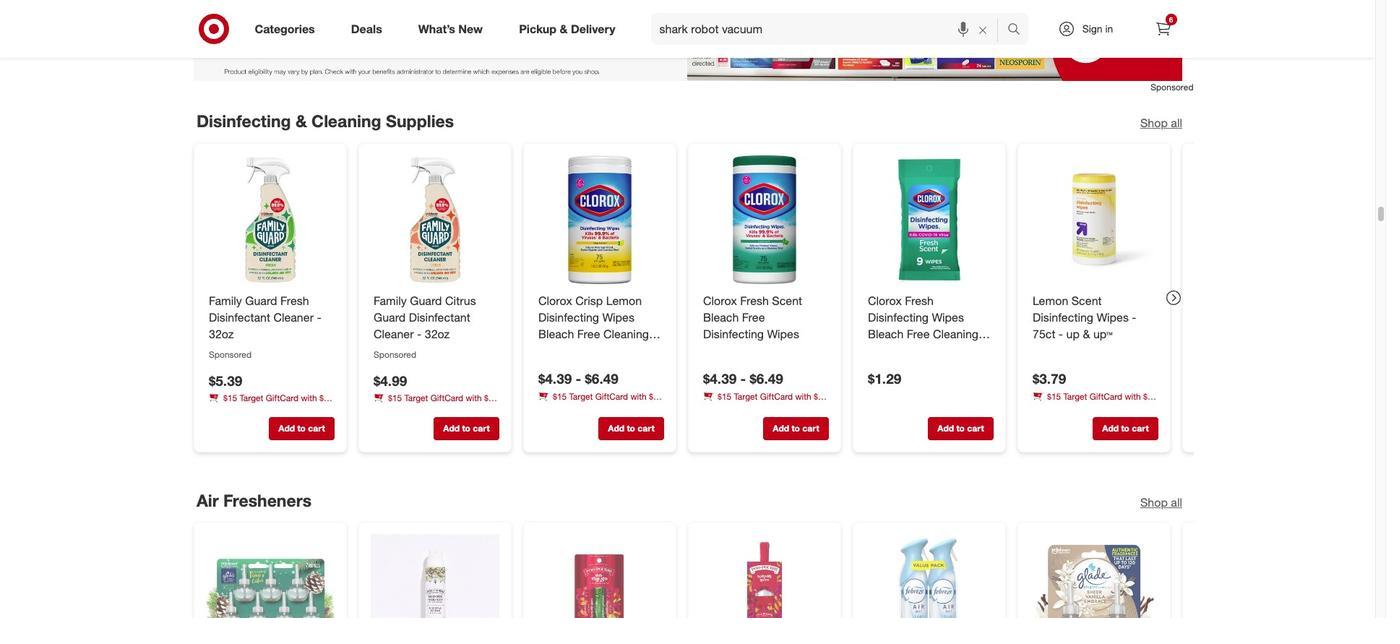 Task type: describe. For each thing, give the bounding box(es) containing it.
categories link
[[243, 13, 333, 45]]

sign in
[[1083, 22, 1114, 35]]

new
[[459, 21, 483, 36]]

to for clorox fresh disinfecting wipes bleach free cleaning wipes - 9ct
[[956, 423, 965, 433]]

add for family guard fresh disinfectant cleaner - 32oz
[[278, 423, 295, 433]]

family guard fresh disinfectant cleaner - 32oz link
[[209, 293, 331, 342]]

fresh inside family guard fresh disinfectant cleaner - 32oz
[[280, 294, 309, 308]]

1 horizontal spatial guard
[[373, 310, 405, 325]]

home for clorox crisp lemon disinfecting wipes bleach free cleaning wipes
[[538, 404, 560, 414]]

target for -
[[1064, 391, 1087, 402]]

sign in link
[[1046, 13, 1136, 45]]

search button
[[1001, 13, 1036, 48]]

add to cart button for clorox fresh disinfecting wipes bleach free cleaning wipes - 9ct
[[928, 417, 994, 440]]

to for family guard citrus guard disinfectant cleaner - 32oz
[[462, 423, 470, 433]]

$6.49 for free
[[585, 370, 618, 387]]

shop all for air fresheners
[[1140, 495, 1182, 509]]

target for wipes
[[734, 391, 758, 402]]

$6.49 for wipes
[[750, 370, 783, 387]]

air fresheners
[[196, 490, 311, 510]]

clorox crisp lemon disinfecting wipes bleach free cleaning wipes link
[[538, 293, 661, 358]]

categories
[[255, 21, 315, 36]]

- inside family guard fresh disinfectant cleaner - 32oz
[[317, 310, 321, 325]]

6 link
[[1148, 13, 1179, 45]]

free inside clorox fresh scent bleach free disinfecting wipes
[[742, 310, 765, 325]]

disinfectant inside family guard citrus guard disinfectant cleaner - 32oz
[[409, 310, 470, 325]]

wipes inside 'lemon scent disinfecting wipes - 75ct - up & up™'
[[1097, 310, 1129, 325]]

32oz inside family guard fresh disinfectant cleaner - 32oz
[[209, 327, 233, 341]]

sponsored for $5.39
[[209, 349, 251, 360]]

all for air fresheners
[[1171, 495, 1182, 509]]

$4.39 - $6.49 for bleach
[[538, 370, 618, 387]]

deals link
[[339, 13, 400, 45]]

add for clorox fresh scent bleach free disinfecting wipes
[[773, 423, 789, 433]]

add for family guard citrus guard disinfectant cleaner - 32oz
[[443, 423, 459, 433]]

family guard citrus guard disinfectant cleaner - 32oz link
[[373, 293, 496, 342]]

clorox fresh scent bleach free disinfecting wipes
[[703, 294, 802, 341]]

with for clorox fresh scent bleach free disinfecting wipes
[[795, 391, 811, 402]]

home for lemon scent disinfecting wipes - 75ct - up & up™
[[1033, 404, 1055, 414]]

32oz inside family guard citrus guard disinfectant cleaner - 32oz
[[425, 327, 449, 341]]

& for pickup
[[560, 21, 568, 36]]

cleaning inside clorox crisp lemon disinfecting wipes bleach free cleaning wipes
[[603, 327, 649, 341]]

fresh for clorox fresh disinfecting wipes bleach free cleaning wipes - 9ct
[[905, 294, 934, 308]]

9ct
[[911, 343, 927, 358]]

cleaner inside family guard citrus guard disinfectant cleaner - 32oz
[[373, 327, 414, 341]]

to for family guard fresh disinfectant cleaner - 32oz
[[297, 423, 305, 433]]

$4.39 for clorox fresh scent bleach free disinfecting wipes
[[703, 370, 737, 387]]

air
[[196, 490, 218, 510]]

pickup & delivery link
[[507, 13, 634, 45]]

giftcard for lemon scent disinfecting wipes - 75ct - up & up™
[[1090, 391, 1122, 402]]

up
[[1066, 327, 1080, 341]]

$15 for lemon scent disinfecting wipes - 75ct - up & up™
[[1047, 391, 1061, 402]]

to for clorox fresh scent bleach free disinfecting wipes
[[792, 423, 800, 433]]

family guard citrus guard disinfectant cleaner - 32oz
[[373, 294, 476, 341]]

cart for clorox fresh disinfecting wipes bleach free cleaning wipes - 9ct
[[967, 423, 984, 433]]

care for bleach
[[563, 404, 580, 414]]

cleaning inside clorox fresh disinfecting wipes bleach free cleaning wipes - 9ct
[[933, 327, 978, 341]]

giftcard for clorox fresh scent bleach free disinfecting wipes
[[760, 391, 793, 402]]

purchase for wipes
[[747, 404, 783, 414]]

$15 for clorox crisp lemon disinfecting wipes bleach free cleaning wipes
[[553, 391, 567, 402]]

purchase for free
[[582, 404, 618, 414]]

add to cart for clorox crisp lemon disinfecting wipes bleach free cleaning wipes
[[608, 423, 654, 433]]

$50 for clorox fresh scent bleach free disinfecting wipes
[[814, 391, 828, 402]]

bleach inside clorox fresh disinfecting wipes bleach free cleaning wipes - 9ct
[[868, 327, 904, 341]]

clorox for clorox crisp lemon disinfecting wipes bleach free cleaning wipes
[[538, 294, 572, 308]]

scent inside clorox fresh scent bleach free disinfecting wipes
[[772, 294, 802, 308]]

$15 target giftcard with $50 home care purchase for free
[[538, 391, 663, 414]]



Task type: vqa. For each thing, say whether or not it's contained in the screenshot.
1st Select
no



Task type: locate. For each thing, give the bounding box(es) containing it.
guard
[[245, 294, 277, 308], [410, 294, 442, 308], [373, 310, 405, 325]]

shop all link
[[1140, 115, 1182, 132], [1140, 494, 1182, 511]]

disinfecting
[[196, 111, 291, 131], [538, 310, 599, 325], [868, 310, 929, 325], [1033, 310, 1093, 325], [703, 327, 764, 341]]

$4.39 - $6.49 for disinfecting
[[703, 370, 783, 387]]

4 add to cart button from the left
[[763, 417, 829, 440]]

0 horizontal spatial sponsored
[[209, 349, 251, 360]]

1 scent from the left
[[772, 294, 802, 308]]

care
[[563, 404, 580, 414], [727, 404, 744, 414], [1057, 404, 1074, 414], [233, 405, 250, 416], [398, 405, 415, 416]]

what's
[[418, 21, 455, 36]]

add to cart for lemon scent disinfecting wipes - 75ct - up & up™
[[1102, 423, 1149, 433]]

febreze odor-fighting air freshener - linen & sky image
[[865, 535, 994, 618], [865, 535, 994, 618]]

32oz up $5.39
[[209, 327, 233, 341]]

1 horizontal spatial scent
[[1072, 294, 1102, 308]]

5 add to cart from the left
[[938, 423, 984, 433]]

0 vertical spatial &
[[560, 21, 568, 36]]

fresh for clorox fresh scent bleach free disinfecting wipes
[[740, 294, 769, 308]]

target for free
[[569, 391, 593, 402]]

what's new link
[[406, 13, 501, 45]]

clorox fresh scent bleach free disinfecting wipes image
[[700, 155, 829, 284], [700, 155, 829, 284]]

2 horizontal spatial fresh
[[905, 294, 934, 308]]

1 $6.49 from the left
[[585, 370, 618, 387]]

6 add to cart from the left
[[1102, 423, 1149, 433]]

clorox fresh disinfecting wipes bleach free cleaning wipes - 9ct link
[[868, 293, 991, 358]]

1 horizontal spatial cleaner
[[373, 327, 414, 341]]

holiday 3pk 10ml on-the-go - poo-pourri image
[[535, 535, 664, 618], [535, 535, 664, 618]]

clorox fresh disinfecting wipes bleach free cleaning wipes - 9ct
[[868, 294, 978, 358]]

wipes inside clorox fresh scent bleach free disinfecting wipes
[[767, 327, 799, 341]]

clorox for clorox fresh disinfecting wipes bleach free cleaning wipes - 9ct
[[868, 294, 902, 308]]

1 all from the top
[[1171, 116, 1182, 130]]

0 horizontal spatial cleaner
[[273, 310, 313, 325]]

0 horizontal spatial $6.49
[[585, 370, 618, 387]]

shop
[[1140, 116, 1168, 130], [1140, 495, 1168, 509]]

0 horizontal spatial clorox
[[538, 294, 572, 308]]

6
[[1170, 15, 1174, 24]]

family
[[209, 294, 242, 308], [373, 294, 407, 308]]

6 to from the left
[[1121, 423, 1130, 433]]

$6.49
[[585, 370, 618, 387], [750, 370, 783, 387]]

2 to from the left
[[462, 423, 470, 433]]

&
[[560, 21, 568, 36], [295, 111, 307, 131], [1083, 327, 1090, 341]]

sponsored down 6 "link"
[[1151, 82, 1194, 93]]

up™
[[1093, 327, 1113, 341]]

giftcard
[[595, 391, 628, 402], [760, 391, 793, 402], [1090, 391, 1122, 402], [265, 393, 298, 404], [430, 393, 463, 404]]

home
[[538, 404, 560, 414], [703, 404, 725, 414], [1033, 404, 1055, 414], [209, 405, 231, 416], [373, 405, 395, 416]]

$4.39 - $6.49 down clorox fresh scent bleach free disinfecting wipes
[[703, 370, 783, 387]]

2 horizontal spatial sponsored
[[1151, 82, 1194, 93]]

2 shop all link from the top
[[1140, 494, 1182, 511]]

clorox inside clorox fresh scent bleach free disinfecting wipes
[[703, 294, 737, 308]]

1 horizontal spatial $6.49
[[750, 370, 783, 387]]

guard for $5.39
[[245, 294, 277, 308]]

all for disinfecting & cleaning supplies
[[1171, 116, 1182, 130]]

2 horizontal spatial bleach
[[868, 327, 904, 341]]

2 cart from the left
[[473, 423, 490, 433]]

2 fresh from the left
[[740, 294, 769, 308]]

family inside family guard citrus guard disinfectant cleaner - 32oz
[[373, 294, 407, 308]]

0 vertical spatial all
[[1171, 116, 1182, 130]]

0 horizontal spatial fresh
[[280, 294, 309, 308]]

supplies
[[386, 111, 454, 131]]

1 horizontal spatial disinfectant
[[409, 310, 470, 325]]

disinfecting inside clorox crisp lemon disinfecting wipes bleach free cleaning wipes
[[538, 310, 599, 325]]

3 add to cart button from the left
[[598, 417, 664, 440]]

3 add from the left
[[608, 423, 624, 433]]

2 add from the left
[[443, 423, 459, 433]]

3 to from the left
[[627, 423, 635, 433]]

purchase
[[582, 404, 618, 414], [747, 404, 783, 414], [1076, 404, 1112, 414], [252, 405, 288, 416], [417, 405, 453, 416]]

1 vertical spatial shop all
[[1140, 495, 1182, 509]]

fresh inside clorox fresh scent bleach free disinfecting wipes
[[740, 294, 769, 308]]

2 horizontal spatial guard
[[410, 294, 442, 308]]

5 add from the left
[[938, 423, 954, 433]]

disinfectant up $5.39
[[209, 310, 270, 325]]

2 vertical spatial &
[[1083, 327, 1090, 341]]

lemon inside clorox crisp lemon disinfecting wipes bleach free cleaning wipes
[[606, 294, 642, 308]]

cart for clorox fresh scent bleach free disinfecting wipes
[[802, 423, 819, 433]]

$4.39
[[538, 370, 572, 387], [703, 370, 737, 387]]

shop for disinfecting & cleaning supplies
[[1140, 116, 1168, 130]]

family for $4.99
[[373, 294, 407, 308]]

$15
[[553, 391, 567, 402], [718, 391, 731, 402], [1047, 391, 1061, 402], [223, 393, 237, 404], [388, 393, 402, 404]]

cleaner inside family guard fresh disinfectant cleaner - 32oz
[[273, 310, 313, 325]]

disinfecting inside clorox fresh scent bleach free disinfecting wipes
[[703, 327, 764, 341]]

$4.39 - $6.49 down clorox crisp lemon disinfecting wipes bleach free cleaning wipes
[[538, 370, 618, 387]]

family guard fresh disinfectant cleaner - 32oz
[[209, 294, 321, 341]]

5 cart from the left
[[967, 423, 984, 433]]

$50
[[649, 391, 663, 402], [814, 391, 828, 402], [1143, 391, 1157, 402], [319, 393, 333, 404], [484, 393, 498, 404]]

with for clorox crisp lemon disinfecting wipes bleach free cleaning wipes
[[630, 391, 646, 402]]

2 horizontal spatial &
[[1083, 327, 1090, 341]]

0 horizontal spatial free
[[577, 327, 600, 341]]

6 add to cart button from the left
[[1093, 417, 1159, 440]]

1 vertical spatial shop
[[1140, 495, 1168, 509]]

add to cart button for family guard citrus guard disinfectant cleaner - 32oz
[[433, 417, 499, 440]]

sponsored for $4.99
[[373, 349, 416, 360]]

lemon right crisp
[[606, 294, 642, 308]]

clorox crisp lemon disinfecting wipes bleach free cleaning wipes image
[[535, 155, 664, 284], [535, 155, 664, 284]]

search
[[1001, 23, 1036, 37]]

1 shop all link from the top
[[1140, 115, 1182, 132]]

1 horizontal spatial sponsored
[[373, 349, 416, 360]]

3 fresh from the left
[[905, 294, 934, 308]]

0 vertical spatial shop
[[1140, 116, 1168, 130]]

family guard citrus guard disinfectant cleaner - 32oz image
[[371, 155, 499, 284], [371, 155, 499, 284]]

0 horizontal spatial scent
[[772, 294, 802, 308]]

1 add from the left
[[278, 423, 295, 433]]

3 cart from the left
[[637, 423, 654, 433]]

add to cart button for clorox fresh scent bleach free disinfecting wipes
[[763, 417, 829, 440]]

2 scent from the left
[[1072, 294, 1102, 308]]

what's new
[[418, 21, 483, 36]]

lemon scent disinfecting wipes - 75ct - up & up™ link
[[1033, 293, 1156, 342]]

target
[[569, 391, 593, 402], [734, 391, 758, 402], [1064, 391, 1087, 402], [239, 393, 263, 404], [404, 393, 428, 404]]

in
[[1106, 22, 1114, 35]]

disinfecting inside clorox fresh disinfecting wipes bleach free cleaning wipes - 9ct
[[868, 310, 929, 325]]

lemon up the 75ct
[[1033, 294, 1068, 308]]

1 horizontal spatial 32oz
[[425, 327, 449, 341]]

giftcard for clorox crisp lemon disinfecting wipes bleach free cleaning wipes
[[595, 391, 628, 402]]

2 horizontal spatial cleaning
[[933, 327, 978, 341]]

to for lemon scent disinfecting wipes - 75ct - up & up™
[[1121, 423, 1130, 433]]

add to cart for clorox fresh disinfecting wipes bleach free cleaning wipes - 9ct
[[938, 423, 984, 433]]

1 horizontal spatial cleaning
[[603, 327, 649, 341]]

1 to from the left
[[297, 423, 305, 433]]

bleach inside clorox crisp lemon disinfecting wipes bleach free cleaning wipes
[[538, 327, 574, 341]]

2 horizontal spatial clorox
[[868, 294, 902, 308]]

$4.39 - $6.49
[[538, 370, 618, 387], [703, 370, 783, 387]]

4 to from the left
[[792, 423, 800, 433]]

1 family from the left
[[209, 294, 242, 308]]

shop all link for disinfecting & cleaning supplies
[[1140, 115, 1182, 132]]

add to cart
[[278, 423, 325, 433], [443, 423, 490, 433], [608, 423, 654, 433], [773, 423, 819, 433], [938, 423, 984, 433], [1102, 423, 1149, 433]]

care for disinfecting
[[727, 404, 744, 414]]

$3.79
[[1033, 370, 1066, 387]]

-
[[317, 310, 321, 325], [1132, 310, 1137, 325], [417, 327, 421, 341], [1059, 327, 1063, 341], [903, 343, 908, 358], [575, 370, 581, 387], [740, 370, 746, 387]]

6 cart from the left
[[1132, 423, 1149, 433]]

$15 target giftcard with $50 home care purchase button for -
[[1033, 391, 1159, 414]]

disinfecting & cleaning supplies
[[196, 111, 454, 131]]

- inside clorox fresh disinfecting wipes bleach free cleaning wipes - 9ct
[[903, 343, 908, 358]]

2 $6.49 from the left
[[750, 370, 783, 387]]

delivery
[[571, 21, 616, 36]]

family guard fresh disinfectant cleaner - 32oz image
[[206, 155, 334, 284], [206, 155, 334, 284]]

4 add to cart from the left
[[773, 423, 819, 433]]

lemon
[[606, 294, 642, 308], [1033, 294, 1068, 308]]

hollyday spice 2oz before-you-go toilet spray - poo-pourri image
[[700, 535, 829, 618], [700, 535, 829, 618]]

clorox inside clorox fresh disinfecting wipes bleach free cleaning wipes - 9ct
[[868, 294, 902, 308]]

scent inside 'lemon scent disinfecting wipes - 75ct - up & up™'
[[1072, 294, 1102, 308]]

$6.49 down clorox fresh scent bleach free disinfecting wipes link
[[750, 370, 783, 387]]

sponsored up $4.99
[[373, 349, 416, 360]]

fresh
[[280, 294, 309, 308], [740, 294, 769, 308], [905, 294, 934, 308]]

32oz down citrus
[[425, 327, 449, 341]]

cart for clorox crisp lemon disinfecting wipes bleach free cleaning wipes
[[637, 423, 654, 433]]

2 clorox from the left
[[703, 294, 737, 308]]

2 32oz from the left
[[425, 327, 449, 341]]

2 horizontal spatial free
[[907, 327, 930, 341]]

4 add from the left
[[773, 423, 789, 433]]

$4.39 for clorox crisp lemon disinfecting wipes bleach free cleaning wipes
[[538, 370, 572, 387]]

with
[[630, 391, 646, 402], [795, 391, 811, 402], [1125, 391, 1141, 402], [301, 393, 317, 404], [466, 393, 482, 404]]

add to cart for family guard citrus guard disinfectant cleaner - 32oz
[[443, 423, 490, 433]]

1 horizontal spatial lemon
[[1033, 294, 1068, 308]]

clorox crisp lemon disinfecting wipes bleach free cleaning wipes
[[538, 294, 649, 358]]

free
[[742, 310, 765, 325], [577, 327, 600, 341], [907, 327, 930, 341]]

add for lemon scent disinfecting wipes - 75ct - up & up™
[[1102, 423, 1119, 433]]

1 vertical spatial all
[[1171, 495, 1182, 509]]

1 32oz from the left
[[209, 327, 233, 341]]

fresh inside clorox fresh disinfecting wipes bleach free cleaning wipes - 9ct
[[905, 294, 934, 308]]

$15 target giftcard with $50 home care purchase button
[[538, 391, 664, 414], [703, 391, 829, 414], [1033, 391, 1159, 414], [209, 392, 334, 416], [373, 392, 499, 416]]

2 disinfectant from the left
[[409, 310, 470, 325]]

family for $5.39
[[209, 294, 242, 308]]

2 shop from the top
[[1140, 495, 1168, 509]]

cart for family guard fresh disinfectant cleaner - 32oz
[[308, 423, 325, 433]]

1 horizontal spatial free
[[742, 310, 765, 325]]

wipes
[[602, 310, 634, 325], [932, 310, 964, 325], [1097, 310, 1129, 325], [767, 327, 799, 341], [538, 343, 570, 358], [868, 343, 900, 358]]

$6.49 down clorox crisp lemon disinfecting wipes bleach free cleaning wipes link
[[585, 370, 618, 387]]

advertisement region
[[182, 0, 1194, 81]]

add to cart button
[[269, 417, 334, 440], [433, 417, 499, 440], [598, 417, 664, 440], [763, 417, 829, 440], [928, 417, 994, 440], [1093, 417, 1159, 440]]

4 cart from the left
[[802, 423, 819, 433]]

2 $4.39 from the left
[[703, 370, 737, 387]]

bleach inside clorox fresh scent bleach free disinfecting wipes
[[703, 310, 739, 325]]

& for disinfecting
[[295, 111, 307, 131]]

$5.39
[[209, 372, 242, 389]]

0 horizontal spatial guard
[[245, 294, 277, 308]]

add to cart button for lemon scent disinfecting wipes - 75ct - up & up™
[[1093, 417, 1159, 440]]

0 vertical spatial cleaner
[[273, 310, 313, 325]]

1 clorox from the left
[[538, 294, 572, 308]]

crisp
[[575, 294, 603, 308]]

0 horizontal spatial 32oz
[[209, 327, 233, 341]]

1 lemon from the left
[[606, 294, 642, 308]]

1 horizontal spatial bleach
[[703, 310, 739, 325]]

sponsored up $5.39
[[209, 349, 251, 360]]

1 cart from the left
[[308, 423, 325, 433]]

fresheners
[[223, 490, 311, 510]]

glade plugins scented oil air freshener sheer vanilla embrace refill - 1.34oz/2ct image
[[1030, 535, 1159, 618], [1030, 535, 1159, 618]]

$4.99
[[373, 372, 407, 389]]

$4.39 down clorox crisp lemon disinfecting wipes bleach free cleaning wipes
[[538, 370, 572, 387]]

$4.39 down clorox fresh scent bleach free disinfecting wipes
[[703, 370, 737, 387]]

disinfecting inside 'lemon scent disinfecting wipes - 75ct - up & up™'
[[1033, 310, 1093, 325]]

$50 for lemon scent disinfecting wipes - 75ct - up & up™
[[1143, 391, 1157, 402]]

deals
[[351, 21, 382, 36]]

1 horizontal spatial clorox
[[703, 294, 737, 308]]

add to cart for family guard fresh disinfectant cleaner - 32oz
[[278, 423, 325, 433]]

home for clorox fresh scent bleach free disinfecting wipes
[[703, 404, 725, 414]]

add to cart button for clorox crisp lemon disinfecting wipes bleach free cleaning wipes
[[598, 417, 664, 440]]

scent
[[772, 294, 802, 308], [1072, 294, 1102, 308]]

clorox for clorox fresh scent bleach free disinfecting wipes
[[703, 294, 737, 308]]

sign
[[1083, 22, 1103, 35]]

disinfectant
[[209, 310, 270, 325], [409, 310, 470, 325]]

1 fresh from the left
[[280, 294, 309, 308]]

2 lemon from the left
[[1033, 294, 1068, 308]]

1 horizontal spatial $4.39 - $6.49
[[703, 370, 783, 387]]

What can we help you find? suggestions appear below search field
[[651, 13, 1011, 45]]

free inside clorox crisp lemon disinfecting wipes bleach free cleaning wipes
[[577, 327, 600, 341]]

shop all
[[1140, 116, 1182, 130], [1140, 495, 1182, 509]]

disinfectant down citrus
[[409, 310, 470, 325]]

poo-pourri toilet spray - original citrus - 0.34 fl oz image
[[371, 535, 499, 618], [371, 535, 499, 618]]

2 all from the top
[[1171, 495, 1182, 509]]

citrus
[[445, 294, 476, 308]]

1 disinfectant from the left
[[209, 310, 270, 325]]

add to cart button for family guard fresh disinfectant cleaner - 32oz
[[269, 417, 334, 440]]

cart for lemon scent disinfecting wipes - 75ct - up & up™
[[1132, 423, 1149, 433]]

cleaning
[[311, 111, 381, 131], [603, 327, 649, 341], [933, 327, 978, 341]]

5 add to cart button from the left
[[928, 417, 994, 440]]

2 add to cart from the left
[[443, 423, 490, 433]]

0 horizontal spatial &
[[295, 111, 307, 131]]

guard inside family guard fresh disinfectant cleaner - 32oz
[[245, 294, 277, 308]]

disinfectant inside family guard fresh disinfectant cleaner - 32oz
[[209, 310, 270, 325]]

pickup
[[519, 21, 557, 36]]

lemon scent disinfecting wipes - 75ct - up & up™
[[1033, 294, 1137, 341]]

2 shop all from the top
[[1140, 495, 1182, 509]]

2 family from the left
[[373, 294, 407, 308]]

& inside 'link'
[[560, 21, 568, 36]]

1 $4.39 - $6.49 from the left
[[538, 370, 618, 387]]

1 add to cart from the left
[[278, 423, 325, 433]]

2 add to cart button from the left
[[433, 417, 499, 440]]

add for clorox fresh disinfecting wipes bleach free cleaning wipes - 9ct
[[938, 423, 954, 433]]

1 horizontal spatial family
[[373, 294, 407, 308]]

clorox fresh disinfecting wipes bleach free cleaning wipes - 9ct image
[[865, 155, 994, 284], [865, 155, 994, 284]]

$15 for clorox fresh scent bleach free disinfecting wipes
[[718, 391, 731, 402]]

family inside family guard fresh disinfectant cleaner - 32oz
[[209, 294, 242, 308]]

0 horizontal spatial cleaning
[[311, 111, 381, 131]]

3 add to cart from the left
[[608, 423, 654, 433]]

guard for $4.99
[[410, 294, 442, 308]]

add for clorox crisp lemon disinfecting wipes bleach free cleaning wipes
[[608, 423, 624, 433]]

0 vertical spatial shop all link
[[1140, 115, 1182, 132]]

1 horizontal spatial fresh
[[740, 294, 769, 308]]

glade plugins scented oil air freshener - twinkling pine & cedar - 4.69oz/7pk image
[[206, 535, 334, 618], [206, 535, 334, 618]]

lemon scent disinfecting wipes - 75ct - up & up™ image
[[1030, 155, 1159, 284], [1030, 155, 1159, 284]]

cart
[[308, 423, 325, 433], [473, 423, 490, 433], [637, 423, 654, 433], [802, 423, 819, 433], [967, 423, 984, 433], [1132, 423, 1149, 433]]

shop all link for air fresheners
[[1140, 494, 1182, 511]]

all
[[1171, 116, 1182, 130], [1171, 495, 1182, 509]]

purchase for -
[[1076, 404, 1112, 414]]

- inside family guard citrus guard disinfectant cleaner - 32oz
[[417, 327, 421, 341]]

$1.29
[[868, 370, 901, 387]]

& inside 'lemon scent disinfecting wipes - 75ct - up & up™'
[[1083, 327, 1090, 341]]

1 shop from the top
[[1140, 116, 1168, 130]]

0 horizontal spatial disinfectant
[[209, 310, 270, 325]]

shop for air fresheners
[[1140, 495, 1168, 509]]

32oz
[[209, 327, 233, 341], [425, 327, 449, 341]]

add
[[278, 423, 295, 433], [443, 423, 459, 433], [608, 423, 624, 433], [773, 423, 789, 433], [938, 423, 954, 433], [1102, 423, 1119, 433]]

$15 target giftcard with $50 home care purchase button for free
[[538, 391, 664, 414]]

free inside clorox fresh disinfecting wipes bleach free cleaning wipes - 9ct
[[907, 327, 930, 341]]

cleaner
[[273, 310, 313, 325], [373, 327, 414, 341]]

to
[[297, 423, 305, 433], [462, 423, 470, 433], [627, 423, 635, 433], [792, 423, 800, 433], [956, 423, 965, 433], [1121, 423, 1130, 433]]

1 horizontal spatial &
[[560, 21, 568, 36]]

$15 target giftcard with $50 home care purchase button for wipes
[[703, 391, 829, 414]]

with for lemon scent disinfecting wipes - 75ct - up & up™
[[1125, 391, 1141, 402]]

0 horizontal spatial bleach
[[538, 327, 574, 341]]

bleach
[[703, 310, 739, 325], [538, 327, 574, 341], [868, 327, 904, 341]]

5 to from the left
[[956, 423, 965, 433]]

$15 target giftcard with $50 home care purchase for wipes
[[703, 391, 828, 414]]

shop all for disinfecting & cleaning supplies
[[1140, 116, 1182, 130]]

1 vertical spatial &
[[295, 111, 307, 131]]

75ct
[[1033, 327, 1055, 341]]

1 add to cart button from the left
[[269, 417, 334, 440]]

2 $4.39 - $6.49 from the left
[[703, 370, 783, 387]]

1 shop all from the top
[[1140, 116, 1182, 130]]

cart for family guard citrus guard disinfectant cleaner - 32oz
[[473, 423, 490, 433]]

to for clorox crisp lemon disinfecting wipes bleach free cleaning wipes
[[627, 423, 635, 433]]

clorox fresh scent bleach free disinfecting wipes link
[[703, 293, 826, 342]]

care for 75ct
[[1057, 404, 1074, 414]]

$50 for clorox crisp lemon disinfecting wipes bleach free cleaning wipes
[[649, 391, 663, 402]]

1 $4.39 from the left
[[538, 370, 572, 387]]

add to cart for clorox fresh scent bleach free disinfecting wipes
[[773, 423, 819, 433]]

0 vertical spatial shop all
[[1140, 116, 1182, 130]]

clorox
[[538, 294, 572, 308], [703, 294, 737, 308], [868, 294, 902, 308]]

1 horizontal spatial $4.39
[[703, 370, 737, 387]]

clorox inside clorox crisp lemon disinfecting wipes bleach free cleaning wipes
[[538, 294, 572, 308]]

0 horizontal spatial $4.39
[[538, 370, 572, 387]]

0 horizontal spatial family
[[209, 294, 242, 308]]

sponsored
[[1151, 82, 1194, 93], [209, 349, 251, 360], [373, 349, 416, 360]]

0 horizontal spatial $4.39 - $6.49
[[538, 370, 618, 387]]

pickup & delivery
[[519, 21, 616, 36]]

3 clorox from the left
[[868, 294, 902, 308]]

1 vertical spatial cleaner
[[373, 327, 414, 341]]

6 add from the left
[[1102, 423, 1119, 433]]

$15 target giftcard with $50 home care purchase for -
[[1033, 391, 1157, 414]]

$15 target giftcard with $50 home care purchase
[[538, 391, 663, 414], [703, 391, 828, 414], [1033, 391, 1157, 414], [209, 393, 333, 416], [373, 393, 498, 416]]

1 vertical spatial shop all link
[[1140, 494, 1182, 511]]

lemon inside 'lemon scent disinfecting wipes - 75ct - up & up™'
[[1033, 294, 1068, 308]]

0 horizontal spatial lemon
[[606, 294, 642, 308]]



